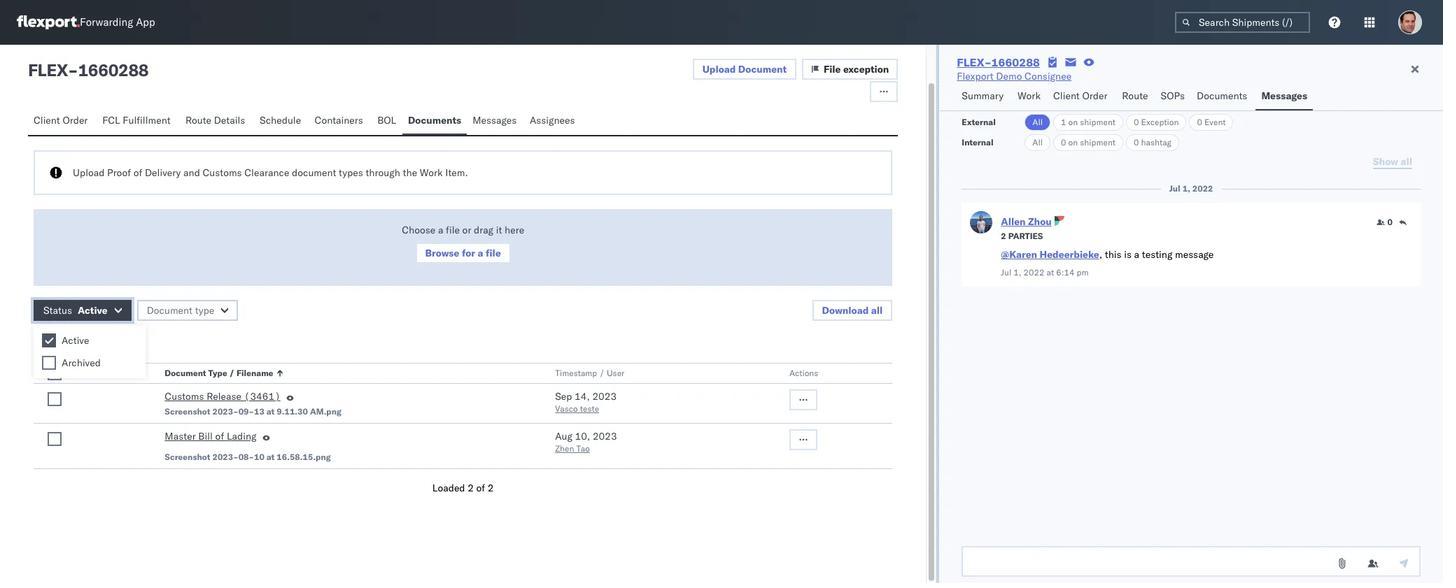 Task type: locate. For each thing, give the bounding box(es) containing it.
2 2023 from the top
[[593, 431, 617, 443]]

at right 10
[[267, 452, 275, 463]]

delivery
[[145, 167, 181, 179]]

work down flexport demo consignee
[[1018, 90, 1041, 102]]

jul 1, 2022
[[1170, 183, 1214, 194]]

0 vertical spatial order
[[1083, 90, 1108, 102]]

0 vertical spatial of
[[134, 167, 142, 179]]

it
[[496, 224, 502, 237]]

0 vertical spatial active
[[78, 305, 108, 317]]

0 vertical spatial upload
[[703, 63, 736, 76]]

1 vertical spatial order
[[63, 114, 88, 127]]

1660288 up flexport demo consignee
[[992, 55, 1040, 69]]

1 vertical spatial 2022
[[1024, 267, 1045, 278]]

client down 'flex'
[[34, 114, 60, 127]]

document left 'type'
[[165, 368, 206, 379]]

1, up message
[[1183, 183, 1191, 194]]

0 horizontal spatial route
[[185, 114, 211, 127]]

0 vertical spatial jul
[[1170, 183, 1181, 194]]

assignees
[[530, 114, 575, 127]]

is
[[1125, 249, 1132, 261]]

active
[[78, 305, 108, 317], [62, 335, 89, 347]]

1 2023 from the top
[[593, 391, 617, 403]]

client order left fcl
[[34, 114, 88, 127]]

1 vertical spatial jul
[[1001, 267, 1012, 278]]

1, inside '@karen hedeerbieke , this is a testing message jul 1, 2022 at 6:14 pm'
[[1014, 267, 1022, 278]]

shipment down 1 on shipment
[[1081, 137, 1116, 148]]

1 horizontal spatial client
[[1054, 90, 1080, 102]]

1, down @karen
[[1014, 267, 1022, 278]]

sops
[[1161, 90, 1185, 102]]

10
[[254, 452, 265, 463]]

2 / from the left
[[600, 368, 605, 379]]

document left the type
[[147, 305, 193, 317]]

1 vertical spatial all
[[1033, 137, 1043, 148]]

jul down the hashtag in the right top of the page
[[1170, 183, 1181, 194]]

flexport. image
[[17, 15, 80, 29]]

1 horizontal spatial route
[[1123, 90, 1149, 102]]

messages
[[1262, 90, 1308, 102], [473, 114, 517, 127]]

client
[[1054, 90, 1080, 102], [34, 114, 60, 127]]

1 vertical spatial shipment
[[1081, 137, 1116, 148]]

1 vertical spatial document
[[147, 305, 193, 317]]

documents button
[[1192, 83, 1256, 111], [402, 108, 467, 135]]

0 for 0 on shipment
[[1061, 137, 1067, 148]]

0 horizontal spatial messages button
[[467, 108, 524, 135]]

0 vertical spatial screenshot
[[165, 407, 210, 417]]

2023
[[593, 391, 617, 403], [593, 431, 617, 443]]

0 horizontal spatial client order
[[34, 114, 88, 127]]

work
[[1018, 90, 1041, 102], [420, 167, 443, 179]]

0 for 0 hashtag
[[1134, 137, 1139, 148]]

1 vertical spatial 1,
[[1014, 267, 1022, 278]]

route details
[[185, 114, 245, 127]]

active up files
[[78, 305, 108, 317]]

2 shipment from the top
[[1081, 137, 1116, 148]]

all left '1'
[[1033, 117, 1043, 127]]

documents up event at the right top of the page
[[1197, 90, 1248, 102]]

of
[[134, 167, 142, 179], [215, 431, 224, 443], [476, 482, 485, 495]]

1 screenshot from the top
[[165, 407, 210, 417]]

1 vertical spatial 2023-
[[212, 452, 239, 463]]

client order up 1 on shipment
[[1054, 90, 1108, 102]]

0 horizontal spatial file
[[446, 224, 460, 237]]

exception
[[1142, 117, 1179, 127]]

1 vertical spatial client
[[34, 114, 60, 127]]

of right bill
[[215, 431, 224, 443]]

screenshot up "master"
[[165, 407, 210, 417]]

0 horizontal spatial jul
[[1001, 267, 1012, 278]]

route left details
[[185, 114, 211, 127]]

route
[[1123, 90, 1149, 102], [185, 114, 211, 127]]

client order button up 1 on shipment
[[1048, 83, 1117, 111]]

active up archived
[[62, 335, 89, 347]]

2 horizontal spatial a
[[1135, 249, 1140, 261]]

1 vertical spatial client order
[[34, 114, 88, 127]]

2 on from the top
[[1069, 137, 1078, 148]]

0 vertical spatial client order
[[1054, 90, 1108, 102]]

0 horizontal spatial of
[[134, 167, 142, 179]]

bol
[[377, 114, 396, 127]]

work right the
[[420, 167, 443, 179]]

0 horizontal spatial documents
[[408, 114, 462, 127]]

flexport
[[957, 70, 994, 83]]

0 vertical spatial documents
[[1197, 90, 1248, 102]]

(3461)
[[244, 391, 281, 403]]

client order for the right client order button
[[1054, 90, 1108, 102]]

0 vertical spatial all
[[1033, 117, 1043, 127]]

1 horizontal spatial upload
[[703, 63, 736, 76]]

documents button right the bol
[[402, 108, 467, 135]]

2 all button from the top
[[1025, 134, 1051, 151]]

2 vertical spatial document
[[165, 368, 206, 379]]

2 2023- from the top
[[212, 452, 239, 463]]

documents button up event at the right top of the page
[[1192, 83, 1256, 111]]

on down 1 on shipment
[[1069, 137, 1078, 148]]

1 horizontal spatial client order
[[1054, 90, 1108, 102]]

document for document type
[[147, 305, 193, 317]]

sep 14, 2023 vasco teste
[[555, 391, 617, 414]]

@karen hedeerbieke button
[[1001, 249, 1100, 261]]

type
[[208, 368, 227, 379]]

shipment up 0 on shipment at top
[[1081, 117, 1116, 127]]

document
[[738, 63, 787, 76], [147, 305, 193, 317], [165, 368, 206, 379]]

2023 up teste
[[593, 391, 617, 403]]

1 horizontal spatial of
[[215, 431, 224, 443]]

2023 right 10,
[[593, 431, 617, 443]]

client order button
[[1048, 83, 1117, 111], [28, 108, 97, 135]]

screenshot down "master"
[[165, 452, 210, 463]]

client up '1'
[[1054, 90, 1080, 102]]

1 horizontal spatial messages button
[[1256, 83, 1313, 111]]

a right choose
[[438, 224, 443, 237]]

hedeerbieke
[[1040, 249, 1100, 261]]

1 vertical spatial screenshot
[[165, 452, 210, 463]]

2023- down release
[[212, 407, 239, 417]]

1 shipment from the top
[[1081, 117, 1116, 127]]

at for sep 14, 2023
[[267, 407, 275, 417]]

1 horizontal spatial a
[[478, 247, 483, 260]]

fcl fulfillment button
[[97, 108, 180, 135]]

1 horizontal spatial messages
[[1262, 90, 1308, 102]]

route inside button
[[1123, 90, 1149, 102]]

external
[[962, 117, 996, 127]]

at for aug 10, 2023
[[267, 452, 275, 463]]

item.
[[446, 167, 468, 179]]

0 horizontal spatial 1,
[[1014, 267, 1022, 278]]

0 vertical spatial 2023
[[593, 391, 617, 403]]

0 horizontal spatial upload
[[73, 167, 105, 179]]

work button
[[1012, 83, 1048, 111]]

customs left release
[[165, 391, 204, 403]]

a right the is
[[1135, 249, 1140, 261]]

all button down the work button
[[1025, 134, 1051, 151]]

0 vertical spatial at
[[1047, 267, 1055, 278]]

1 horizontal spatial order
[[1083, 90, 1108, 102]]

upload for upload proof of delivery and customs clearance document types through the work item.
[[73, 167, 105, 179]]

actions
[[790, 368, 819, 379]]

2 horizontal spatial of
[[476, 482, 485, 495]]

loaded
[[433, 482, 465, 495]]

containers button
[[309, 108, 372, 135]]

screenshot for aug
[[165, 452, 210, 463]]

1 horizontal spatial jul
[[1170, 183, 1181, 194]]

0 horizontal spatial 2022
[[1024, 267, 1045, 278]]

0 button
[[1377, 217, 1393, 228]]

09-
[[238, 407, 254, 417]]

1 horizontal spatial work
[[1018, 90, 1041, 102]]

all for 1
[[1033, 117, 1043, 127]]

1 all button from the top
[[1025, 114, 1051, 131]]

screenshot 2023-09-13 at 9.11.30 am.png
[[165, 407, 342, 417]]

at right "13"
[[267, 407, 275, 417]]

/
[[229, 368, 235, 379], [600, 368, 605, 379]]

/ right 'type'
[[229, 368, 235, 379]]

None checkbox
[[42, 356, 56, 370], [48, 393, 62, 407], [42, 356, 56, 370], [48, 393, 62, 407]]

1 on from the top
[[1069, 117, 1078, 127]]

1 / from the left
[[229, 368, 235, 379]]

2 vertical spatial at
[[267, 452, 275, 463]]

route inside button
[[185, 114, 211, 127]]

clearance
[[245, 167, 289, 179]]

upload for upload document
[[703, 63, 736, 76]]

file down it
[[486, 247, 501, 260]]

of right 'proof'
[[134, 167, 142, 179]]

document type
[[147, 305, 214, 317]]

order left fcl
[[63, 114, 88, 127]]

summary
[[962, 90, 1004, 102]]

0 vertical spatial route
[[1123, 90, 1149, 102]]

1 horizontal spatial client order button
[[1048, 83, 1117, 111]]

0 inside button
[[1388, 217, 1393, 228]]

0 vertical spatial 2022
[[1193, 183, 1214, 194]]

1 horizontal spatial /
[[600, 368, 605, 379]]

flex-1660288
[[957, 55, 1040, 69]]

demo
[[996, 70, 1022, 83]]

0 vertical spatial messages
[[1262, 90, 1308, 102]]

client order
[[1054, 90, 1108, 102], [34, 114, 88, 127]]

1660288 down the forwarding app on the top left of page
[[78, 60, 149, 81]]

0 horizontal spatial messages
[[473, 114, 517, 127]]

all button
[[1025, 114, 1051, 131], [1025, 134, 1051, 151]]

2 vertical spatial of
[[476, 482, 485, 495]]

zhou
[[1028, 216, 1052, 228]]

0 vertical spatial work
[[1018, 90, 1041, 102]]

all button left '1'
[[1025, 114, 1051, 131]]

1 vertical spatial upload
[[73, 167, 105, 179]]

file
[[446, 224, 460, 237], [486, 247, 501, 260]]

2023 inside aug 10, 2023 zhen tao
[[593, 431, 617, 443]]

upload inside upload document button
[[703, 63, 736, 76]]

0 vertical spatial all button
[[1025, 114, 1051, 131]]

through
[[366, 167, 400, 179]]

None checkbox
[[42, 334, 56, 348], [48, 367, 62, 381], [48, 433, 62, 447], [42, 334, 56, 348], [48, 367, 62, 381], [48, 433, 62, 447]]

1 vertical spatial of
[[215, 431, 224, 443]]

0 vertical spatial on
[[1069, 117, 1078, 127]]

here
[[505, 224, 524, 237]]

document for document type / filename
[[165, 368, 206, 379]]

choose a file or drag it here
[[402, 224, 524, 237]]

messages button
[[1256, 83, 1313, 111], [467, 108, 524, 135]]

2023 for aug 10, 2023
[[593, 431, 617, 443]]

1 vertical spatial all button
[[1025, 134, 1051, 151]]

all button for 1
[[1025, 114, 1051, 131]]

order up 1 on shipment
[[1083, 90, 1108, 102]]

1 vertical spatial at
[[267, 407, 275, 417]]

allen zhou button
[[1001, 216, 1052, 228]]

of right loaded
[[476, 482, 485, 495]]

messages for the leftmost 'messages' button
[[473, 114, 517, 127]]

1 vertical spatial work
[[420, 167, 443, 179]]

user
[[607, 368, 625, 379]]

2 screenshot from the top
[[165, 452, 210, 463]]

1 horizontal spatial file
[[486, 247, 501, 260]]

0 vertical spatial 1,
[[1183, 183, 1191, 194]]

0 for 0 event
[[1197, 117, 1203, 127]]

1 horizontal spatial 1660288
[[992, 55, 1040, 69]]

0 vertical spatial file
[[446, 224, 460, 237]]

shipment
[[1081, 117, 1116, 127], [1081, 137, 1116, 148]]

/ inside document type / filename button
[[229, 368, 235, 379]]

sep
[[555, 391, 572, 403]]

1 vertical spatial on
[[1069, 137, 1078, 148]]

file inside button
[[486, 247, 501, 260]]

all button for 0
[[1025, 134, 1051, 151]]

of for 2
[[476, 482, 485, 495]]

customs release (3461) link
[[165, 390, 281, 407]]

2023 inside sep 14, 2023 vasco teste
[[593, 391, 617, 403]]

0 on shipment
[[1061, 137, 1116, 148]]

file left or
[[446, 224, 460, 237]]

flex-
[[957, 55, 992, 69]]

screenshot for sep
[[165, 407, 210, 417]]

1 all from the top
[[1033, 117, 1043, 127]]

1 vertical spatial route
[[185, 114, 211, 127]]

2 parties
[[1001, 231, 1043, 242]]

1 vertical spatial 2023
[[593, 431, 617, 443]]

file exception button
[[802, 59, 898, 80], [802, 59, 898, 80]]

0 vertical spatial client
[[1054, 90, 1080, 102]]

documents right 'bol' button
[[408, 114, 462, 127]]

on for 0
[[1069, 137, 1078, 148]]

documents
[[1197, 90, 1248, 102], [408, 114, 462, 127]]

client order button left fcl
[[28, 108, 97, 135]]

all down the work button
[[1033, 137, 1043, 148]]

all
[[871, 305, 883, 317]]

2022 up message
[[1193, 183, 1214, 194]]

containers
[[315, 114, 363, 127]]

2022
[[1193, 183, 1214, 194], [1024, 267, 1045, 278]]

None text field
[[962, 547, 1421, 578]]

2 inside button
[[1001, 231, 1007, 242]]

jul
[[1170, 183, 1181, 194], [1001, 267, 1012, 278]]

0 vertical spatial 2023-
[[212, 407, 239, 417]]

message
[[1176, 249, 1214, 261]]

customs right and
[[203, 167, 242, 179]]

of for proof
[[134, 167, 142, 179]]

1 vertical spatial file
[[486, 247, 501, 260]]

hashtag
[[1142, 137, 1172, 148]]

0 horizontal spatial order
[[63, 114, 88, 127]]

timestamp / user
[[555, 368, 625, 379]]

2023- down master bill of lading link
[[212, 452, 239, 463]]

/ left user
[[600, 368, 605, 379]]

jul down @karen
[[1001, 267, 1012, 278]]

1 horizontal spatial 1,
[[1183, 183, 1191, 194]]

at left the 6:14
[[1047, 267, 1055, 278]]

0 vertical spatial shipment
[[1081, 117, 1116, 127]]

document left file
[[738, 63, 787, 76]]

1660288
[[992, 55, 1040, 69], [78, 60, 149, 81]]

master bill of lading link
[[165, 430, 257, 447]]

2022 down @karen
[[1024, 267, 1045, 278]]

1 2023- from the top
[[212, 407, 239, 417]]

route up 0 exception
[[1123, 90, 1149, 102]]

@karen hedeerbieke , this is a testing message jul 1, 2022 at 6:14 pm
[[1001, 249, 1214, 278]]

screenshot 2023-08-10 at 16.58.15.png
[[165, 452, 331, 463]]

order for the right client order button
[[1083, 90, 1108, 102]]

on right '1'
[[1069, 117, 1078, 127]]

2 all from the top
[[1033, 137, 1043, 148]]

all
[[1033, 117, 1043, 127], [1033, 137, 1043, 148]]

1 vertical spatial messages
[[473, 114, 517, 127]]

0 horizontal spatial /
[[229, 368, 235, 379]]

a right for
[[478, 247, 483, 260]]

timestamp / user button
[[553, 365, 762, 379]]



Task type: describe. For each thing, give the bounding box(es) containing it.
@karen
[[1001, 249, 1038, 261]]

and
[[183, 167, 200, 179]]

drag
[[474, 224, 494, 237]]

testing
[[1142, 249, 1173, 261]]

shipment for 1 on shipment
[[1081, 117, 1116, 127]]

teste
[[580, 404, 599, 414]]

assignees button
[[524, 108, 583, 135]]

6:14
[[1057, 267, 1075, 278]]

fulfillment
[[123, 114, 171, 127]]

2023- for sep
[[212, 407, 239, 417]]

2023- for aug
[[212, 452, 239, 463]]

client order for the left client order button
[[34, 114, 88, 127]]

all for 0
[[1033, 137, 1043, 148]]

1 on shipment
[[1061, 117, 1116, 127]]

this
[[1105, 249, 1122, 261]]

event
[[1205, 117, 1226, 127]]

master bill of lading
[[165, 431, 257, 443]]

route details button
[[180, 108, 254, 135]]

types
[[339, 167, 363, 179]]

aug
[[555, 431, 573, 443]]

order for the left client order button
[[63, 114, 88, 127]]

app
[[136, 16, 155, 29]]

fcl fulfillment
[[102, 114, 171, 127]]

1
[[1061, 117, 1067, 127]]

the
[[403, 167, 417, 179]]

upload proof of delivery and customs clearance document types through the work item.
[[73, 167, 468, 179]]

file
[[824, 63, 841, 76]]

file exception
[[824, 63, 889, 76]]

allen zhou
[[1001, 216, 1052, 228]]

status active
[[43, 305, 108, 317]]

a inside '@karen hedeerbieke , this is a testing message jul 1, 2022 at 6:14 pm'
[[1135, 249, 1140, 261]]

0 horizontal spatial 1660288
[[78, 60, 149, 81]]

document type / filename
[[165, 368, 273, 379]]

2 parties button
[[1001, 230, 1043, 242]]

1 vertical spatial active
[[62, 335, 89, 347]]

customs release (3461)
[[165, 391, 281, 403]]

16.58.15.png
[[277, 452, 331, 463]]

browse for a file
[[425, 247, 501, 260]]

0 for 0 exception
[[1134, 117, 1139, 127]]

1 horizontal spatial 2022
[[1193, 183, 1214, 194]]

0 horizontal spatial work
[[420, 167, 443, 179]]

flex-1660288 link
[[957, 55, 1040, 69]]

upload document button
[[693, 59, 797, 80]]

download all button
[[813, 300, 893, 321]]

tao
[[577, 444, 590, 454]]

/ inside timestamp / user button
[[600, 368, 605, 379]]

work inside button
[[1018, 90, 1041, 102]]

13
[[254, 407, 265, 417]]

at inside '@karen hedeerbieke , this is a testing message jul 1, 2022 at 6:14 pm'
[[1047, 267, 1055, 278]]

forwarding
[[80, 16, 133, 29]]

14,
[[575, 391, 590, 403]]

0 vertical spatial document
[[738, 63, 787, 76]]

08-
[[238, 452, 254, 463]]

download
[[822, 305, 869, 317]]

type
[[195, 305, 214, 317]]

choose
[[402, 224, 436, 237]]

jul inside '@karen hedeerbieke , this is a testing message jul 1, 2022 at 6:14 pm'
[[1001, 267, 1012, 278]]

-
[[68, 60, 78, 81]]

route for route
[[1123, 90, 1149, 102]]

zhen
[[555, 444, 574, 454]]

master
[[165, 431, 196, 443]]

uploaded
[[34, 336, 79, 349]]

bill
[[198, 431, 213, 443]]

2023 for sep 14, 2023
[[593, 391, 617, 403]]

flex - 1660288
[[28, 60, 149, 81]]

internal
[[962, 137, 994, 148]]

0 horizontal spatial client order button
[[28, 108, 97, 135]]

0 horizontal spatial client
[[34, 114, 60, 127]]

release
[[207, 391, 242, 403]]

forwarding app link
[[17, 15, 155, 29]]

document type / filename button
[[162, 365, 527, 379]]

flexport demo consignee link
[[957, 69, 1072, 83]]

10,
[[575, 431, 590, 443]]

timestamp
[[555, 368, 597, 379]]

details
[[214, 114, 245, 127]]

download all
[[822, 305, 883, 317]]

flexport demo consignee
[[957, 70, 1072, 83]]

exception
[[844, 63, 889, 76]]

browse for a file button
[[416, 243, 511, 264]]

status
[[43, 305, 72, 317]]

uploaded files ∙ 2
[[34, 336, 119, 349]]

schedule button
[[254, 108, 309, 135]]

of for bill
[[215, 431, 224, 443]]

Search Shipments (/) text field
[[1175, 12, 1311, 33]]

2022 inside '@karen hedeerbieke , this is a testing message jul 1, 2022 at 6:14 pm'
[[1024, 267, 1045, 278]]

a inside button
[[478, 247, 483, 260]]

0 for 0
[[1388, 217, 1393, 228]]

fcl
[[102, 114, 120, 127]]

consignee
[[1025, 70, 1072, 83]]

0 horizontal spatial a
[[438, 224, 443, 237]]

or
[[463, 224, 471, 237]]

0 vertical spatial customs
[[203, 167, 242, 179]]

shipment for 0 on shipment
[[1081, 137, 1116, 148]]

messages for the right 'messages' button
[[1262, 90, 1308, 102]]

for
[[462, 247, 475, 260]]

on for 1
[[1069, 117, 1078, 127]]

summary button
[[957, 83, 1012, 111]]

schedule
[[260, 114, 301, 127]]

files
[[81, 336, 101, 349]]

9.11.30
[[277, 407, 308, 417]]

0 horizontal spatial documents button
[[402, 108, 467, 135]]

1 vertical spatial customs
[[165, 391, 204, 403]]

1 horizontal spatial documents
[[1197, 90, 1248, 102]]

parties
[[1009, 231, 1043, 242]]

bol button
[[372, 108, 402, 135]]

am.png
[[310, 407, 342, 417]]

route button
[[1117, 83, 1156, 111]]

vasco
[[555, 404, 578, 414]]

document type button
[[137, 300, 238, 321]]

0 exception
[[1134, 117, 1179, 127]]

,
[[1100, 249, 1103, 261]]

route for route details
[[185, 114, 211, 127]]

1 vertical spatial documents
[[408, 114, 462, 127]]

1 horizontal spatial documents button
[[1192, 83, 1256, 111]]

loaded 2 of 2
[[433, 482, 494, 495]]



Task type: vqa. For each thing, say whether or not it's contained in the screenshot.
Karl Lagerfeld International B.V c/o Bleckmann
no



